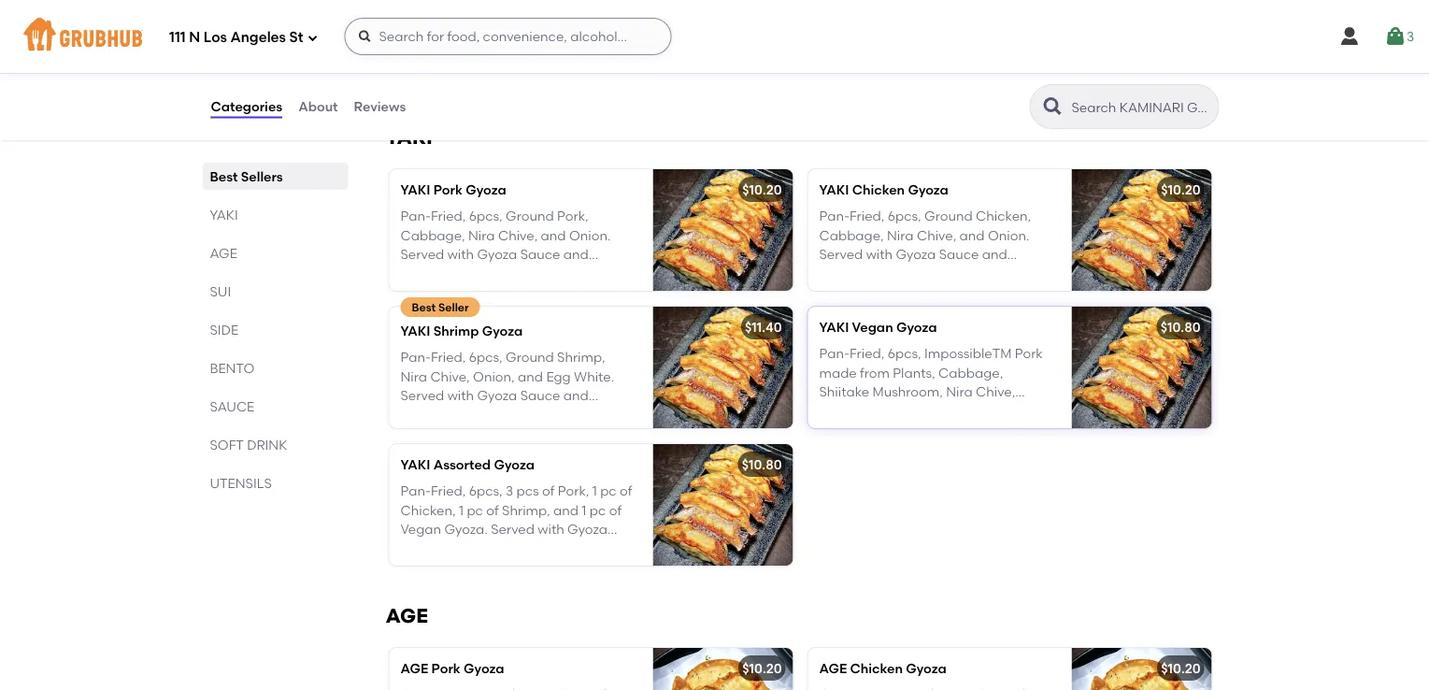 Task type: locate. For each thing, give the bounding box(es) containing it.
$10.80 for yaki assorted gyoza
[[742, 457, 782, 473]]

gyoza for yaki pork gyoza
[[466, 182, 507, 198]]

sellers
[[241, 168, 283, 184]]

$10.80 for yaki vegan gyoza
[[1161, 319, 1201, 335]]

soft drink tab
[[210, 435, 341, 454]]

best
[[210, 168, 238, 184], [412, 300, 436, 314]]

svg image
[[1339, 25, 1361, 48], [307, 32, 318, 43]]

1 vertical spatial $10.80
[[742, 457, 782, 473]]

age pork gyoza
[[401, 661, 505, 676]]

svg image right st
[[307, 32, 318, 43]]

0 vertical spatial shrimp
[[436, 21, 482, 37]]

gyoza inside yaki shrimp gyoza $11.40
[[485, 21, 526, 37]]

yaki shrimp gyoza image
[[653, 307, 793, 428]]

0 vertical spatial best
[[210, 168, 238, 184]]

best for best sellers
[[210, 168, 238, 184]]

best sellers tab
[[210, 166, 341, 186]]

0 vertical spatial $11.40
[[404, 43, 441, 59]]

utensils tab
[[210, 473, 341, 493]]

yaki chicken gyoza
[[820, 182, 949, 198]]

seller
[[439, 300, 469, 314]]

1 vertical spatial chicken
[[851, 661, 903, 676]]

best seller
[[412, 300, 469, 314]]

yaki vegan gyoza
[[820, 319, 937, 335]]

$10.20 for age pork gyoza
[[743, 661, 782, 676]]

sauce
[[210, 398, 255, 414]]

chicken for age
[[851, 661, 903, 676]]

chicken
[[853, 182, 905, 198], [851, 661, 903, 676]]

0 horizontal spatial best
[[210, 168, 238, 184]]

$10.20
[[743, 182, 782, 198], [1162, 182, 1201, 198], [743, 661, 782, 676], [1162, 661, 1201, 676]]

best left seller
[[412, 300, 436, 314]]

age chicken gyoza
[[820, 661, 947, 676]]

bento tab
[[210, 358, 341, 378]]

$10.20 for yaki pork gyoza
[[743, 182, 782, 198]]

pork
[[434, 182, 463, 198], [432, 661, 461, 676]]

1 horizontal spatial $10.80
[[1161, 319, 1201, 335]]

gyoza for yaki vegan gyoza
[[897, 319, 937, 335]]

yaki for yaki chicken gyoza
[[820, 182, 850, 198]]

1 vertical spatial pork
[[432, 661, 461, 676]]

yaki
[[404, 21, 433, 37], [386, 125, 433, 149], [401, 182, 431, 198], [820, 182, 850, 198], [210, 207, 238, 223], [820, 319, 850, 335], [401, 323, 431, 339], [401, 457, 431, 473]]

angeles
[[230, 29, 286, 46]]

shrimp for yaki shrimp gyoza $11.40
[[436, 21, 482, 37]]

1 horizontal spatial best
[[412, 300, 436, 314]]

yaki tab
[[210, 205, 341, 224]]

svg image left 3 button
[[1339, 25, 1361, 48]]

age
[[210, 245, 237, 261], [386, 604, 428, 628], [401, 661, 429, 676], [820, 661, 847, 676]]

gyoza
[[485, 21, 526, 37], [466, 182, 507, 198], [908, 182, 949, 198], [897, 319, 937, 335], [482, 323, 523, 339], [494, 457, 535, 473], [464, 661, 505, 676], [906, 661, 947, 676]]

age tab
[[210, 243, 341, 263]]

categories button
[[210, 73, 284, 140]]

0 vertical spatial pork
[[434, 182, 463, 198]]

1 horizontal spatial svg image
[[1385, 25, 1407, 48]]

1 vertical spatial best
[[412, 300, 436, 314]]

3
[[1407, 28, 1415, 44]]

best left sellers
[[210, 168, 238, 184]]

shrimp
[[436, 21, 482, 37], [434, 323, 479, 339]]

0 vertical spatial $10.80
[[1161, 319, 1201, 335]]

Search KAMINARI GYOZA search field
[[1070, 98, 1213, 116]]

age pork gyoza image
[[653, 648, 793, 690]]

$10.20 for yaki chicken gyoza
[[1162, 182, 1201, 198]]

0 horizontal spatial $11.40
[[404, 43, 441, 59]]

1 horizontal spatial $11.40
[[745, 319, 782, 335]]

yaki assorted gyoza
[[401, 457, 535, 473]]

age for age pork gyoza
[[401, 661, 429, 676]]

side
[[210, 322, 239, 338]]

shrimp inside yaki shrimp gyoza $11.40
[[436, 21, 482, 37]]

utensils
[[210, 475, 272, 491]]

yaki for yaki assorted gyoza
[[401, 457, 431, 473]]

age chicken gyoza image
[[1072, 648, 1212, 690]]

about button
[[298, 73, 339, 140]]

yaki pork gyoza
[[401, 182, 507, 198]]

$11.40
[[404, 43, 441, 59], [745, 319, 782, 335]]

0 vertical spatial chicken
[[853, 182, 905, 198]]

yaki shrimp gyoza
[[401, 323, 523, 339]]

1 vertical spatial shrimp
[[434, 323, 479, 339]]

assorted
[[434, 457, 491, 473]]

$11.40 inside yaki shrimp gyoza $11.40
[[404, 43, 441, 59]]

svg image
[[1385, 25, 1407, 48], [358, 29, 373, 44]]

gyoza for yaki shrimp gyoza $11.40
[[485, 21, 526, 37]]

age inside tab
[[210, 245, 237, 261]]

yaki for yaki pork gyoza
[[401, 182, 431, 198]]

0 horizontal spatial svg image
[[358, 29, 373, 44]]

1 horizontal spatial svg image
[[1339, 25, 1361, 48]]

best inside tab
[[210, 168, 238, 184]]

gyoza for age chicken gyoza
[[906, 661, 947, 676]]

yaki pork gyoza image
[[653, 169, 793, 291]]

0 horizontal spatial $10.80
[[742, 457, 782, 473]]

yaki inside tab
[[210, 207, 238, 223]]

yaki vegan gyoza image
[[1072, 307, 1212, 428]]

$10.80
[[1161, 319, 1201, 335], [742, 457, 782, 473]]

soft
[[210, 437, 244, 453]]

vegan
[[853, 319, 894, 335]]



Task type: vqa. For each thing, say whether or not it's contained in the screenshot.
$10.80 to the top
yes



Task type: describe. For each thing, give the bounding box(es) containing it.
0 horizontal spatial svg image
[[307, 32, 318, 43]]

age for the age tab
[[210, 245, 237, 261]]

gyoza for yaki chicken gyoza
[[908, 182, 949, 198]]

reviews
[[354, 99, 406, 114]]

pork for yaki
[[434, 182, 463, 198]]

categories
[[211, 99, 283, 114]]

yaki inside yaki shrimp gyoza $11.40
[[404, 21, 433, 37]]

best for best seller
[[412, 300, 436, 314]]

bento
[[210, 360, 255, 376]]

111
[[169, 29, 186, 46]]

gyoza for age pork gyoza
[[464, 661, 505, 676]]

sauce tab
[[210, 397, 341, 416]]

age for age chicken gyoza
[[820, 661, 847, 676]]

search icon image
[[1042, 95, 1065, 118]]

shrimp for yaki shrimp gyoza
[[434, 323, 479, 339]]

gyoza for yaki shrimp gyoza
[[482, 323, 523, 339]]

3 button
[[1385, 20, 1415, 53]]

yaki chicken gyoza image
[[1072, 169, 1212, 291]]

yaki for yaki vegan gyoza
[[820, 319, 850, 335]]

drink
[[247, 437, 287, 453]]

yaki for yaki shrimp gyoza
[[401, 323, 431, 339]]

chicken for yaki
[[853, 182, 905, 198]]

reviews button
[[353, 73, 407, 140]]

yaki shrimp gyoza $11.40
[[404, 21, 526, 59]]

pork for age
[[432, 661, 461, 676]]

side tab
[[210, 320, 341, 339]]

soft drink
[[210, 437, 287, 453]]

st
[[289, 29, 303, 46]]

Search for food, convenience, alcohol... search field
[[345, 18, 672, 55]]

main navigation navigation
[[0, 0, 1430, 73]]

sui tab
[[210, 281, 341, 301]]

about
[[298, 99, 338, 114]]

los
[[204, 29, 227, 46]]

gyoza for yaki assorted gyoza
[[494, 457, 535, 473]]

svg image inside 3 button
[[1385, 25, 1407, 48]]

111 n los angeles st
[[169, 29, 303, 46]]

yaki for yaki tab
[[210, 207, 238, 223]]

sui
[[210, 283, 231, 299]]

best sellers
[[210, 168, 283, 184]]

n
[[189, 29, 200, 46]]

yaki assorted gyoza image
[[653, 444, 793, 566]]

1 vertical spatial $11.40
[[745, 319, 782, 335]]

$10.20 for age chicken gyoza
[[1162, 661, 1201, 676]]



